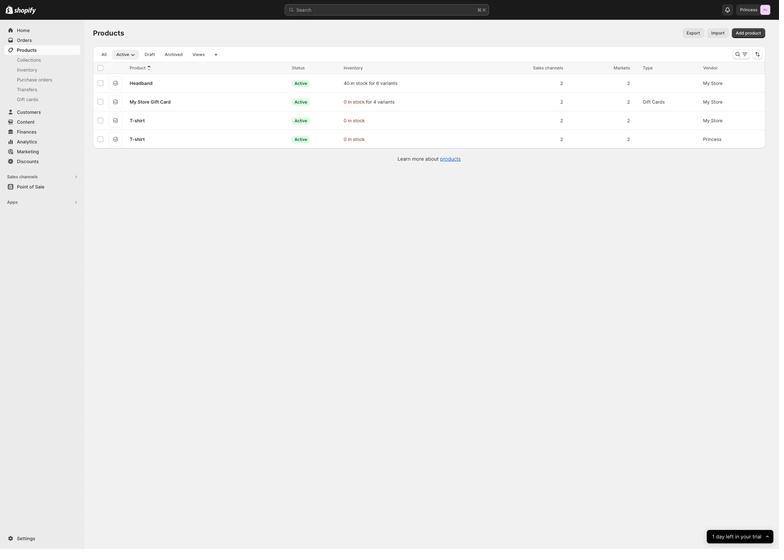 Task type: locate. For each thing, give the bounding box(es) containing it.
t-shirt
[[130, 118, 145, 123], [130, 136, 145, 142]]

export
[[687, 30, 701, 36]]

3 my store from the top
[[704, 118, 723, 123]]

0 vertical spatial variants
[[381, 80, 398, 86]]

products up collections
[[17, 47, 37, 53]]

analytics link
[[4, 137, 80, 147]]

channels
[[546, 65, 564, 71], [19, 174, 38, 180]]

1 vertical spatial princess
[[704, 136, 722, 142]]

1 horizontal spatial products
[[93, 29, 124, 37]]

all link
[[97, 50, 111, 60]]

1 vertical spatial t-shirt
[[130, 136, 145, 142]]

for left 4
[[366, 99, 372, 105]]

transfers
[[17, 87, 37, 92]]

t-
[[130, 118, 135, 123], [130, 136, 135, 142]]

shopify image
[[6, 6, 13, 14], [14, 7, 36, 14]]

0 vertical spatial shirt
[[135, 118, 145, 123]]

1 vertical spatial sales channels
[[7, 174, 38, 180]]

t-shirt link
[[130, 117, 145, 124], [130, 136, 145, 143]]

import button
[[708, 28, 730, 38]]

gift cards
[[17, 97, 38, 102]]

active for first t-shirt link from the top
[[295, 118, 308, 123]]

1 t-shirt from the top
[[130, 118, 145, 123]]

inventory inside button
[[344, 65, 363, 71]]

0 in stock for first t-shirt link from the top
[[344, 118, 365, 123]]

inventory link
[[4, 65, 80, 75]]

0 horizontal spatial shopify image
[[6, 6, 13, 14]]

shirt
[[135, 118, 145, 123], [135, 136, 145, 142]]

cards
[[26, 97, 38, 102]]

products link
[[4, 45, 80, 55]]

export button
[[683, 28, 705, 38]]

variants
[[381, 80, 398, 86], [378, 99, 395, 105]]

active inside dropdown button
[[117, 52, 129, 57]]

products
[[441, 156, 461, 162]]

1 day left in your trial button
[[707, 530, 774, 544]]

sale
[[35, 184, 44, 190]]

active for 'my store gift card' link
[[295, 99, 308, 105]]

2 0 from the top
[[344, 118, 347, 123]]

2 t-shirt from the top
[[130, 136, 145, 142]]

vendor
[[704, 65, 718, 71]]

2 shirt from the top
[[135, 136, 145, 142]]

active for headband link
[[295, 81, 308, 86]]

analytics
[[17, 139, 37, 145]]

active for first t-shirt link from the bottom of the page
[[295, 137, 308, 142]]

2 horizontal spatial gift
[[643, 99, 651, 105]]

0 vertical spatial t-shirt
[[130, 118, 145, 123]]

status
[[292, 65, 305, 71]]

for for 6
[[369, 80, 375, 86]]

t-shirt for first t-shirt link from the bottom of the page
[[130, 136, 145, 142]]

sales
[[533, 65, 544, 71], [7, 174, 18, 180]]

1 vertical spatial 0
[[344, 118, 347, 123]]

0 vertical spatial sales channels
[[533, 65, 564, 71]]

point
[[17, 184, 28, 190]]

1 vertical spatial channels
[[19, 174, 38, 180]]

active button
[[112, 50, 139, 60]]

import
[[712, 30, 725, 36]]

0 vertical spatial 0 in stock
[[344, 118, 365, 123]]

gift for gift cards
[[643, 99, 651, 105]]

0 vertical spatial t-
[[130, 118, 135, 123]]

settings
[[17, 536, 35, 542]]

0 horizontal spatial sales
[[7, 174, 18, 180]]

1 horizontal spatial shopify image
[[14, 7, 36, 14]]

views
[[193, 52, 205, 57]]

variants right the 6
[[381, 80, 398, 86]]

2 vertical spatial my store
[[704, 118, 723, 123]]

0 vertical spatial for
[[369, 80, 375, 86]]

collections link
[[4, 55, 80, 65]]

1 horizontal spatial gift
[[151, 99, 159, 105]]

2 my store from the top
[[704, 99, 723, 105]]

2 0 in stock from the top
[[344, 136, 365, 142]]

inventory up purchase
[[17, 67, 37, 73]]

channels inside button
[[19, 174, 38, 180]]

0 vertical spatial my store
[[704, 80, 723, 86]]

princess image
[[761, 5, 771, 15]]

1 day left in your trial
[[713, 534, 762, 540]]

stock
[[356, 80, 368, 86], [353, 99, 365, 105], [353, 118, 365, 123], [353, 136, 365, 142]]

products up the all
[[93, 29, 124, 37]]

2 vertical spatial 0
[[344, 136, 347, 142]]

gift for gift cards
[[17, 97, 25, 102]]

1 vertical spatial shirt
[[135, 136, 145, 142]]

2 button
[[557, 76, 572, 90], [624, 76, 639, 90], [557, 95, 572, 109], [624, 95, 639, 109], [557, 114, 572, 128], [624, 114, 639, 128], [557, 132, 572, 146], [624, 132, 639, 146]]

sales channels
[[533, 65, 564, 71], [7, 174, 38, 180]]

my
[[704, 80, 710, 86], [130, 99, 137, 105], [704, 99, 710, 105], [704, 118, 710, 123]]

1 vertical spatial products
[[17, 47, 37, 53]]

0 horizontal spatial gift
[[17, 97, 25, 102]]

1 vertical spatial 0 in stock
[[344, 136, 365, 142]]

0
[[344, 99, 347, 105], [344, 118, 347, 123], [344, 136, 347, 142]]

1 vertical spatial variants
[[378, 99, 395, 105]]

0 horizontal spatial sales channels
[[7, 174, 38, 180]]

6
[[377, 80, 379, 86]]

1 vertical spatial t-shirt link
[[130, 136, 145, 143]]

shirt for first t-shirt link from the top
[[135, 118, 145, 123]]

my store gift card
[[130, 99, 171, 105]]

variants for 40 in stock for 6 variants
[[381, 80, 398, 86]]

for left the 6
[[369, 80, 375, 86]]

1 horizontal spatial princess
[[741, 7, 758, 12]]

variants right 4
[[378, 99, 395, 105]]

1 vertical spatial for
[[366, 99, 372, 105]]

1 my store from the top
[[704, 80, 723, 86]]

1 horizontal spatial channels
[[546, 65, 564, 71]]

0 horizontal spatial inventory
[[17, 67, 37, 73]]

0 vertical spatial sales
[[533, 65, 544, 71]]

1 vertical spatial my store
[[704, 99, 723, 105]]

about
[[426, 156, 439, 162]]

products link
[[441, 156, 461, 162]]

purchase orders link
[[4, 75, 80, 85]]

content
[[17, 119, 35, 125]]

1
[[713, 534, 715, 540]]

1 vertical spatial sales
[[7, 174, 18, 180]]

0 vertical spatial princess
[[741, 7, 758, 12]]

1 0 in stock from the top
[[344, 118, 365, 123]]

for
[[369, 80, 375, 86], [366, 99, 372, 105]]

in
[[351, 80, 355, 86], [348, 99, 352, 105], [348, 118, 352, 123], [348, 136, 352, 142], [736, 534, 740, 540]]

1 shirt from the top
[[135, 118, 145, 123]]

inventory up "40"
[[344, 65, 363, 71]]

products
[[93, 29, 124, 37], [17, 47, 37, 53]]

0 horizontal spatial channels
[[19, 174, 38, 180]]

active
[[117, 52, 129, 57], [295, 81, 308, 86], [295, 99, 308, 105], [295, 118, 308, 123], [295, 137, 308, 142]]

2 t-shirt link from the top
[[130, 136, 145, 143]]

0 vertical spatial 0
[[344, 99, 347, 105]]

0 vertical spatial products
[[93, 29, 124, 37]]

headband link
[[130, 80, 153, 87]]

discounts link
[[4, 157, 80, 166]]

gift cards
[[643, 99, 665, 105]]

type
[[643, 65, 653, 71]]

0 vertical spatial t-shirt link
[[130, 117, 145, 124]]

of
[[29, 184, 34, 190]]

1 vertical spatial t-
[[130, 136, 135, 142]]

markets
[[614, 65, 631, 71]]

1 horizontal spatial inventory
[[344, 65, 363, 71]]

type button
[[643, 65, 660, 72]]

0 vertical spatial channels
[[546, 65, 564, 71]]

t-shirt for first t-shirt link from the top
[[130, 118, 145, 123]]

0 horizontal spatial products
[[17, 47, 37, 53]]

3 0 from the top
[[344, 136, 347, 142]]

views link
[[188, 50, 209, 60]]

tab list
[[96, 49, 211, 60]]

1 horizontal spatial sales channels
[[533, 65, 564, 71]]

card
[[160, 99, 171, 105]]

day
[[716, 534, 725, 540]]

product
[[746, 30, 762, 36]]



Task type: describe. For each thing, give the bounding box(es) containing it.
4
[[374, 99, 377, 105]]

tab list containing all
[[96, 49, 211, 60]]

headband
[[130, 80, 153, 86]]

gift cards link
[[4, 95, 80, 104]]

home link
[[4, 25, 80, 35]]

my store gift card link
[[130, 98, 171, 105]]

1 t- from the top
[[130, 118, 135, 123]]

variants for 0 in stock for 4 variants
[[378, 99, 395, 105]]

sales channels button
[[4, 172, 80, 182]]

0 in stock for first t-shirt link from the bottom of the page
[[344, 136, 365, 142]]

content link
[[4, 117, 80, 127]]

40
[[344, 80, 350, 86]]

apps
[[7, 200, 18, 205]]

learn more about products
[[398, 156, 461, 162]]

inventory button
[[344, 65, 370, 72]]

product
[[130, 65, 146, 71]]

point of sale link
[[4, 182, 80, 192]]

finances
[[17, 129, 37, 135]]

learn
[[398, 156, 411, 162]]

settings link
[[4, 534, 80, 544]]

archived
[[165, 52, 183, 57]]

in inside dropdown button
[[736, 534, 740, 540]]

my store for 40 in stock for 6 variants
[[704, 80, 723, 86]]

cards
[[653, 99, 665, 105]]

add product link
[[732, 28, 766, 38]]

store inside 'my store gift card' link
[[138, 99, 150, 105]]

add product
[[737, 30, 762, 36]]

1 t-shirt link from the top
[[130, 117, 145, 124]]

sales channels inside button
[[7, 174, 38, 180]]

left
[[727, 534, 734, 540]]

shirt for first t-shirt link from the bottom of the page
[[135, 136, 145, 142]]

⌘
[[478, 7, 482, 13]]

product button
[[130, 65, 153, 72]]

purchase orders
[[17, 77, 52, 83]]

vendor button
[[704, 65, 725, 72]]

trial
[[753, 534, 762, 540]]

0 horizontal spatial princess
[[704, 136, 722, 142]]

orders
[[17, 37, 32, 43]]

archived link
[[161, 50, 187, 60]]

1 horizontal spatial sales
[[533, 65, 544, 71]]

customers link
[[4, 107, 80, 117]]

2 t- from the top
[[130, 136, 135, 142]]

⌘ k
[[478, 7, 486, 13]]

draft
[[145, 52, 155, 57]]

point of sale button
[[0, 182, 85, 192]]

marketing link
[[4, 147, 80, 157]]

home
[[17, 28, 30, 33]]

collections
[[17, 57, 41, 63]]

your
[[741, 534, 752, 540]]

transfers link
[[4, 85, 80, 95]]

sales inside button
[[7, 174, 18, 180]]

finances link
[[4, 127, 80, 137]]

point of sale
[[17, 184, 44, 190]]

1 0 from the top
[[344, 99, 347, 105]]

orders
[[38, 77, 52, 83]]

draft link
[[141, 50, 159, 60]]

marketing
[[17, 149, 39, 154]]

more
[[412, 156, 424, 162]]

customers
[[17, 109, 41, 115]]

k
[[483, 7, 486, 13]]

search
[[297, 7, 312, 13]]

purchase
[[17, 77, 37, 83]]

all
[[102, 52, 107, 57]]

apps button
[[4, 197, 80, 207]]

discounts
[[17, 159, 39, 164]]

0 in stock for 4 variants
[[344, 99, 395, 105]]

orders link
[[4, 35, 80, 45]]

my store for 0 in stock for 4 variants
[[704, 99, 723, 105]]

for for 4
[[366, 99, 372, 105]]

40 in stock for 6 variants
[[344, 80, 398, 86]]

add
[[737, 30, 745, 36]]



Task type: vqa. For each thing, say whether or not it's contained in the screenshot.
topmost WILL
no



